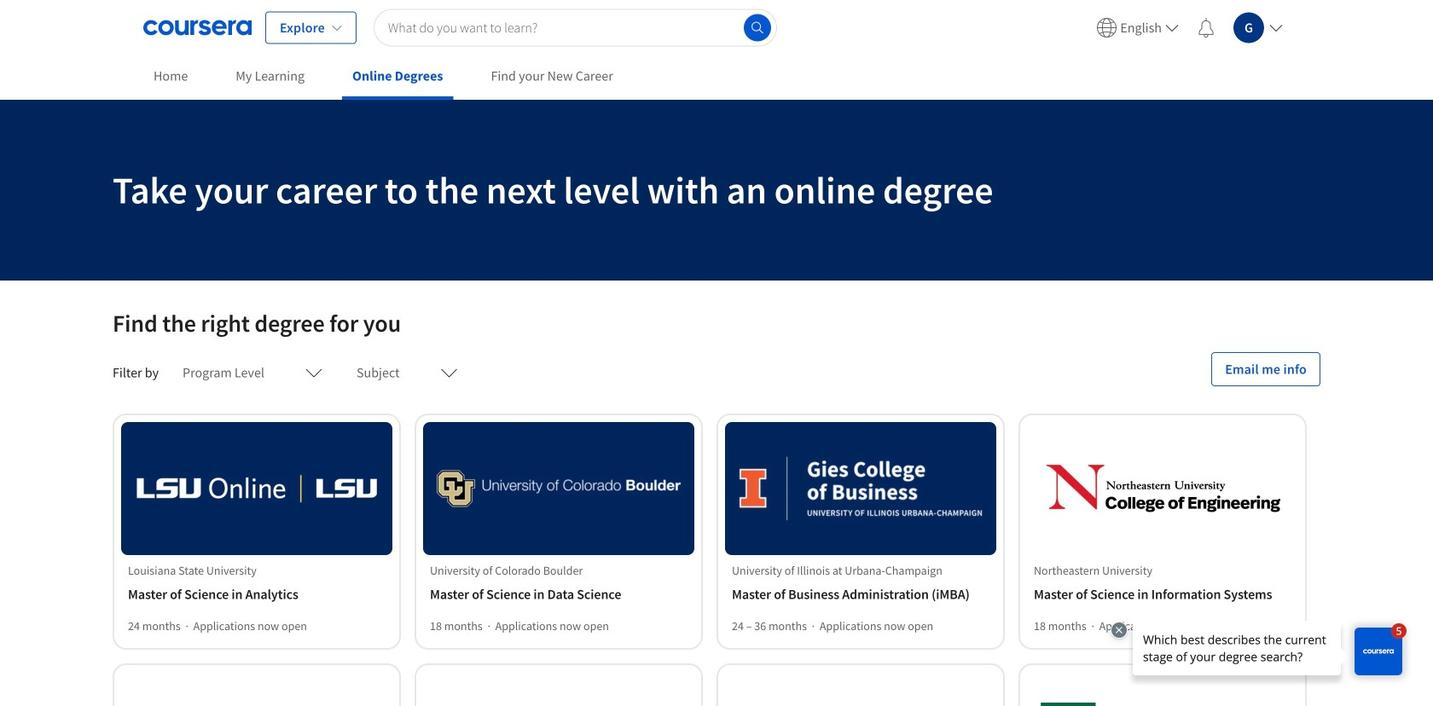 Task type: vqa. For each thing, say whether or not it's contained in the screenshot.
Delete Account inside button
no



Task type: describe. For each thing, give the bounding box(es) containing it.
coursera image
[[143, 14, 252, 41]]



Task type: locate. For each thing, give the bounding box(es) containing it.
What do you want to learn? text field
[[374, 9, 778, 47]]

None search field
[[374, 9, 778, 47]]



